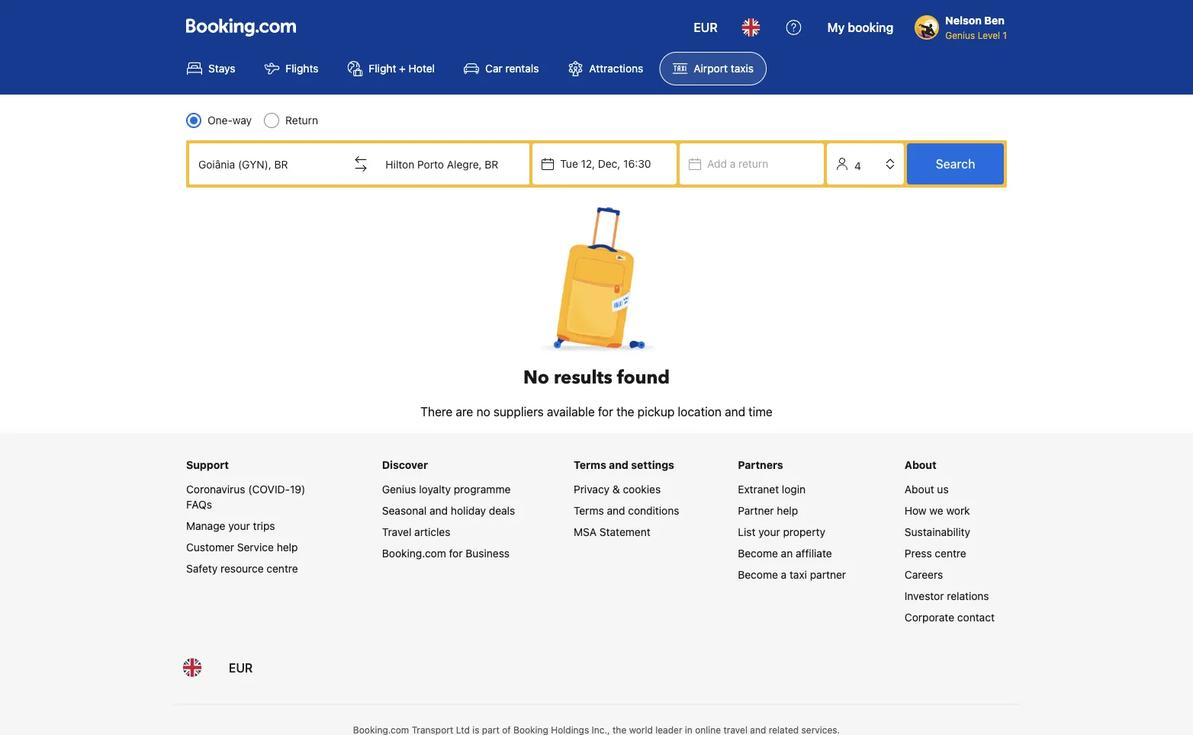 Task type: locate. For each thing, give the bounding box(es) containing it.
about us link
[[905, 483, 949, 496]]

0 horizontal spatial centre
[[267, 563, 298, 575]]

0 horizontal spatial help
[[277, 541, 298, 554]]

and for terms and conditions
[[607, 505, 625, 517]]

booking.com for business
[[382, 547, 510, 560]]

1 vertical spatial terms
[[574, 505, 604, 517]]

programme
[[454, 483, 511, 496]]

how
[[905, 505, 927, 517]]

for left the
[[598, 405, 614, 419]]

0 vertical spatial a
[[730, 158, 736, 170]]

0 vertical spatial become
[[738, 547, 778, 560]]

1 horizontal spatial a
[[781, 569, 787, 581]]

about up about us link
[[905, 459, 937, 471]]

about us
[[905, 483, 949, 496]]

your up customer service help
[[228, 520, 250, 532]]

your account menu nelson ben genius level 1 element
[[915, 7, 1013, 42]]

1 horizontal spatial eur
[[694, 20, 718, 35]]

nelson
[[946, 14, 982, 27]]

0 horizontal spatial eur
[[229, 661, 253, 675]]

holiday
[[451, 505, 486, 517]]

about for about
[[905, 459, 937, 471]]

msa statement link
[[574, 526, 651, 538]]

travel
[[382, 526, 412, 538]]

a left "taxi"
[[781, 569, 787, 581]]

genius
[[946, 30, 976, 40], [382, 483, 416, 496]]

1 horizontal spatial genius
[[946, 30, 976, 40]]

suppliers
[[494, 405, 544, 419]]

1 about from the top
[[905, 459, 937, 471]]

0 horizontal spatial genius
[[382, 483, 416, 496]]

1
[[1003, 30, 1007, 40]]

become
[[738, 547, 778, 560], [738, 569, 778, 581]]

1 vertical spatial centre
[[267, 563, 298, 575]]

1 terms from the top
[[574, 459, 607, 471]]

help
[[777, 505, 798, 517], [277, 541, 298, 554]]

terms for terms and conditions
[[574, 505, 604, 517]]

help up "list your property" link at the right bottom of the page
[[777, 505, 798, 517]]

0 horizontal spatial your
[[228, 520, 250, 532]]

search button
[[907, 143, 1004, 185]]

flight
[[369, 62, 396, 75]]

are
[[456, 405, 473, 419]]

extranet
[[738, 483, 779, 496]]

2 become from the top
[[738, 569, 778, 581]]

extranet login link
[[738, 483, 806, 496]]

become down become an affiliate
[[738, 569, 778, 581]]

2 terms from the top
[[574, 505, 604, 517]]

press centre link
[[905, 547, 967, 560]]

centre down sustainability link
[[935, 547, 967, 560]]

1 horizontal spatial your
[[759, 526, 780, 538]]

0 vertical spatial centre
[[935, 547, 967, 560]]

genius inside nelson ben genius level 1
[[946, 30, 976, 40]]

1 vertical spatial a
[[781, 569, 787, 581]]

become a taxi partner link
[[738, 569, 846, 581]]

1 vertical spatial become
[[738, 569, 778, 581]]

coronavirus (covid-19) faqs
[[186, 483, 306, 511]]

help right service
[[277, 541, 298, 554]]

articles
[[415, 526, 451, 538]]

0 horizontal spatial for
[[449, 547, 463, 560]]

your down partner help link
[[759, 526, 780, 538]]

a inside button
[[730, 158, 736, 170]]

terms and conditions
[[574, 505, 680, 517]]

investor relations
[[905, 590, 989, 603]]

1 vertical spatial eur
[[229, 661, 253, 675]]

no results found image
[[529, 200, 665, 363]]

and left "time"
[[725, 405, 746, 419]]

and up privacy & cookies
[[609, 459, 629, 471]]

and down loyalty
[[430, 505, 448, 517]]

cookies
[[623, 483, 661, 496]]

business
[[466, 547, 510, 560]]

0 vertical spatial eur
[[694, 20, 718, 35]]

0 horizontal spatial a
[[730, 158, 736, 170]]

privacy & cookies
[[574, 483, 661, 496]]

coronavirus
[[186, 483, 245, 496]]

way
[[233, 114, 252, 127]]

customer
[[186, 541, 234, 554]]

tue 12, dec, 16:30 button
[[533, 143, 677, 185]]

hotel
[[409, 62, 435, 75]]

terms and settings
[[574, 459, 675, 471]]

1 horizontal spatial for
[[598, 405, 614, 419]]

1 vertical spatial for
[[449, 547, 463, 560]]

one-way
[[208, 114, 252, 127]]

travel articles link
[[382, 526, 451, 538]]

and for seasonal and holiday deals
[[430, 505, 448, 517]]

a
[[730, 158, 736, 170], [781, 569, 787, 581]]

0 vertical spatial genius
[[946, 30, 976, 40]]

+
[[399, 62, 406, 75]]

about up 'how'
[[905, 483, 935, 496]]

flight + hotel
[[369, 62, 435, 75]]

0 vertical spatial about
[[905, 459, 937, 471]]

centre
[[935, 547, 967, 560], [267, 563, 298, 575]]

about
[[905, 459, 937, 471], [905, 483, 935, 496]]

seasonal and holiday deals link
[[382, 505, 515, 517]]

1 vertical spatial eur button
[[220, 650, 262, 687]]

and down "&"
[[607, 505, 625, 517]]

privacy
[[574, 483, 610, 496]]

press
[[905, 547, 932, 560]]

sustainability
[[905, 526, 971, 538]]

1 horizontal spatial help
[[777, 505, 798, 517]]

there
[[421, 405, 453, 419]]

terms up privacy
[[574, 459, 607, 471]]

for left business
[[449, 547, 463, 560]]

press centre
[[905, 547, 967, 560]]

19)
[[290, 483, 306, 496]]

1 become from the top
[[738, 547, 778, 560]]

terms down privacy
[[574, 505, 604, 517]]

corporate contact link
[[905, 611, 995, 624]]

become down list
[[738, 547, 778, 560]]

a for become
[[781, 569, 787, 581]]

1 horizontal spatial eur button
[[685, 9, 727, 46]]

0 vertical spatial terms
[[574, 459, 607, 471]]

1 vertical spatial about
[[905, 483, 935, 496]]

booking
[[848, 20, 894, 35]]

safety
[[186, 563, 218, 575]]

settings
[[631, 459, 675, 471]]

loyalty
[[419, 483, 451, 496]]

0 horizontal spatial eur button
[[220, 650, 262, 687]]

2 about from the top
[[905, 483, 935, 496]]

add a return
[[708, 158, 769, 170]]

centre down service
[[267, 563, 298, 575]]

resource
[[221, 563, 264, 575]]

eur
[[694, 20, 718, 35], [229, 661, 253, 675]]

genius down nelson
[[946, 30, 976, 40]]

no
[[477, 405, 490, 419]]

attractions link
[[555, 52, 657, 85]]

one-
[[208, 114, 233, 127]]

&
[[613, 483, 620, 496]]

become for become a taxi partner
[[738, 569, 778, 581]]

genius up seasonal
[[382, 483, 416, 496]]

sustainability link
[[905, 526, 971, 538]]

airport taxis
[[694, 62, 754, 75]]

found
[[617, 366, 670, 391]]

0 vertical spatial help
[[777, 505, 798, 517]]

a right add
[[730, 158, 736, 170]]

msa
[[574, 526, 597, 538]]

manage
[[186, 520, 225, 532]]

your
[[228, 520, 250, 532], [759, 526, 780, 538]]

airport
[[694, 62, 728, 75]]

level
[[978, 30, 1001, 40]]

my booking
[[828, 20, 894, 35]]

Pick-up location field
[[189, 146, 343, 182]]

your for manage
[[228, 520, 250, 532]]



Task type: describe. For each thing, give the bounding box(es) containing it.
investor relations link
[[905, 590, 989, 603]]

booking.com
[[382, 547, 446, 560]]

travel articles
[[382, 526, 451, 538]]

nelson ben genius level 1
[[946, 14, 1007, 40]]

genius loyalty programme
[[382, 483, 511, 496]]

investor
[[905, 590, 944, 603]]

a for add
[[730, 158, 736, 170]]

us
[[937, 483, 949, 496]]

(covid-
[[248, 483, 290, 496]]

faqs
[[186, 498, 212, 511]]

no results found
[[523, 366, 670, 391]]

service
[[237, 541, 274, 554]]

tue
[[560, 158, 578, 170]]

trips
[[253, 520, 275, 532]]

partner help
[[738, 505, 798, 517]]

property
[[783, 526, 826, 538]]

terms and conditions link
[[574, 505, 680, 517]]

list your property
[[738, 526, 826, 538]]

results
[[554, 366, 613, 391]]

statement
[[600, 526, 651, 538]]

become a taxi partner
[[738, 569, 846, 581]]

airport taxis link
[[660, 52, 767, 85]]

how we work
[[905, 505, 970, 517]]

manage your trips
[[186, 520, 275, 532]]

terms for terms and settings
[[574, 459, 607, 471]]

relations
[[947, 590, 989, 603]]

partners
[[738, 459, 783, 471]]

location
[[678, 405, 722, 419]]

how we work link
[[905, 505, 970, 517]]

customer service help link
[[186, 541, 298, 554]]

return
[[739, 158, 769, 170]]

no
[[523, 366, 549, 391]]

about for about us
[[905, 483, 935, 496]]

careers link
[[905, 569, 943, 581]]

safety resource centre link
[[186, 563, 298, 575]]

my booking link
[[819, 9, 903, 46]]

booking.com image
[[186, 18, 296, 37]]

an
[[781, 547, 793, 560]]

coronavirus (covid-19) faqs link
[[186, 483, 306, 511]]

add
[[708, 158, 727, 170]]

car
[[485, 62, 503, 75]]

your for list
[[759, 526, 780, 538]]

conditions
[[628, 505, 680, 517]]

there are no suppliers available for the pickup location and time
[[421, 405, 773, 419]]

1 vertical spatial help
[[277, 541, 298, 554]]

affiliate
[[796, 547, 832, 560]]

Drop-off location text field
[[377, 146, 530, 182]]

corporate
[[905, 611, 955, 624]]

safety resource centre
[[186, 563, 298, 575]]

flights
[[286, 62, 319, 75]]

become for become an affiliate
[[738, 547, 778, 560]]

tue 12, dec, 16:30
[[560, 158, 651, 170]]

msa statement
[[574, 526, 651, 538]]

Pick-up location text field
[[189, 146, 343, 182]]

16:30
[[624, 158, 651, 170]]

flight + hotel link
[[335, 52, 448, 85]]

booking.com for business link
[[382, 547, 510, 560]]

partner help link
[[738, 505, 798, 517]]

corporate contact
[[905, 611, 995, 624]]

and for terms and settings
[[609, 459, 629, 471]]

taxis
[[731, 62, 754, 75]]

1 vertical spatial genius
[[382, 483, 416, 496]]

seasonal and holiday deals
[[382, 505, 515, 517]]

Drop-off location field
[[377, 146, 530, 182]]

seasonal
[[382, 505, 427, 517]]

0 vertical spatial for
[[598, 405, 614, 419]]

add a return button
[[680, 143, 824, 185]]

0 vertical spatial eur button
[[685, 9, 727, 46]]

support
[[186, 459, 229, 471]]

return
[[285, 114, 318, 127]]

car rentals
[[485, 62, 539, 75]]

become an affiliate
[[738, 547, 832, 560]]

pickup
[[638, 405, 675, 419]]

taxi
[[790, 569, 807, 581]]

ben
[[985, 14, 1005, 27]]

1 horizontal spatial centre
[[935, 547, 967, 560]]

work
[[947, 505, 970, 517]]

stays
[[208, 62, 235, 75]]

flights link
[[251, 52, 332, 85]]

12,
[[581, 158, 595, 170]]

partner
[[810, 569, 846, 581]]

login
[[782, 483, 806, 496]]



Task type: vqa. For each thing, say whether or not it's contained in the screenshot.
Extranet
yes



